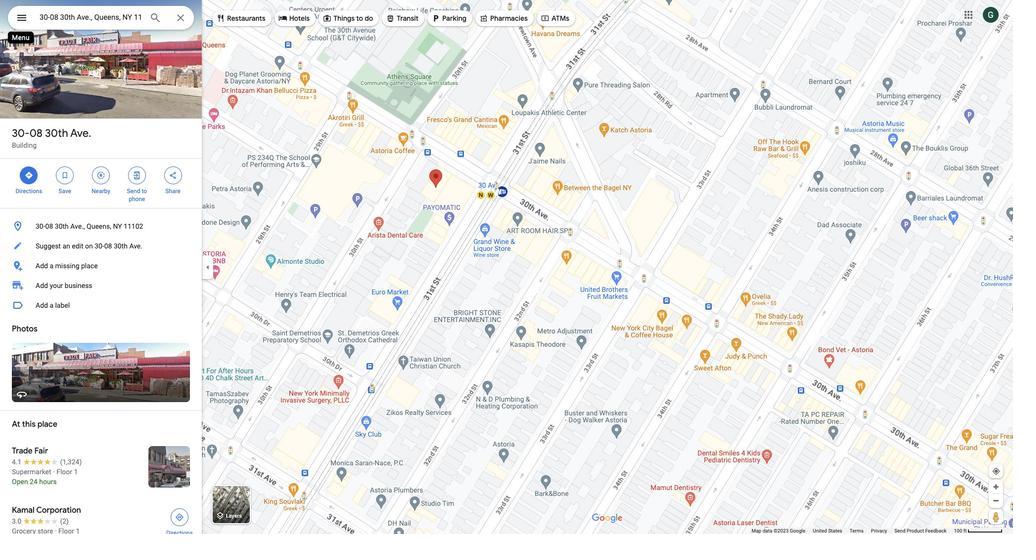 Task type: describe. For each thing, give the bounding box(es) containing it.
 atms
[[541, 13, 570, 24]]

actions for 30-08 30th ave. region
[[0, 159, 202, 208]]

directions image
[[175, 514, 184, 523]]

at this place
[[12, 420, 57, 430]]

queens,
[[87, 223, 111, 231]]

2 vertical spatial 30-
[[95, 242, 104, 250]]

hours
[[39, 479, 57, 486]]


[[16, 11, 28, 25]]

missing
[[55, 262, 79, 270]]

30-08 30th ave. main content
[[0, 0, 202, 535]]

 hotels
[[278, 13, 310, 24]]

3.0 stars 2 reviews image
[[12, 517, 69, 527]]

terms
[[850, 529, 864, 534]]


[[479, 13, 488, 24]]

united
[[813, 529, 827, 534]]


[[133, 170, 141, 181]]

to inside  things to do
[[356, 14, 363, 23]]

send product feedback button
[[895, 529, 947, 535]]

30-08 30th ave., queens, ny 11102 button
[[0, 217, 202, 237]]

google
[[790, 529, 806, 534]]

add a label button
[[0, 296, 202, 316]]

supermarket
[[12, 469, 51, 477]]

add a label
[[36, 302, 70, 310]]

google maps element
[[0, 0, 1013, 535]]

at
[[12, 420, 20, 430]]

08 for ave.
[[30, 127, 43, 141]]

show street view coverage image
[[989, 510, 1004, 525]]

supermarket · floor 1 open 24 hours
[[12, 469, 78, 486]]

kamal corporation
[[12, 506, 81, 516]]

3.0
[[12, 518, 21, 526]]

building
[[12, 142, 37, 149]]


[[96, 170, 105, 181]]

100 ft button
[[954, 529, 1003, 534]]


[[323, 13, 332, 24]]

do
[[365, 14, 373, 23]]

an
[[63, 242, 70, 250]]

restaurants
[[227, 14, 266, 23]]

2 vertical spatial 30th
[[114, 242, 128, 250]]

share
[[165, 188, 181, 195]]

trade fair
[[12, 447, 48, 457]]

ave. inside button
[[129, 242, 143, 250]]

place inside add a missing place button
[[81, 262, 98, 270]]

 things to do
[[323, 13, 373, 24]]

business
[[65, 282, 92, 290]]

30- for ave.
[[12, 127, 30, 141]]

layers
[[226, 514, 242, 520]]

transit
[[397, 14, 419, 23]]

none field inside 30-08 30th ave., queens, ny 11102 field
[[40, 11, 142, 23]]

hotels
[[289, 14, 310, 23]]

save
[[59, 188, 71, 195]]

ft
[[964, 529, 967, 534]]

11102
[[124, 223, 143, 231]]

fair
[[34, 447, 48, 457]]

30-08 30th Ave., Queens, NY 11102 field
[[8, 6, 194, 30]]

open
[[12, 479, 28, 486]]

collapse side panel image
[[202, 262, 213, 273]]

100
[[954, 529, 963, 534]]

 pharmacies
[[479, 13, 528, 24]]


[[24, 170, 33, 181]]

a for label
[[50, 302, 53, 310]]

30-08 30th ave., queens, ny 11102
[[36, 223, 143, 231]]

add for add a label
[[36, 302, 48, 310]]

ave.,
[[70, 223, 85, 231]]

states
[[829, 529, 843, 534]]

privacy
[[871, 529, 887, 534]]

suggest
[[36, 242, 61, 250]]

terms button
[[850, 529, 864, 535]]

add a missing place
[[36, 262, 98, 270]]

floor
[[57, 469, 72, 477]]

directions
[[16, 188, 42, 195]]

4.1
[[12, 459, 21, 467]]

send for send to phone
[[127, 188, 140, 195]]



Task type: locate. For each thing, give the bounding box(es) containing it.
(2)
[[60, 518, 69, 526]]

24
[[30, 479, 38, 486]]

0 horizontal spatial 08
[[30, 127, 43, 141]]

add your business
[[36, 282, 92, 290]]

footer
[[752, 529, 954, 535]]

this
[[22, 420, 36, 430]]

30- up suggest
[[36, 223, 45, 231]]


[[432, 13, 440, 24]]

zoom in image
[[993, 484, 1000, 491]]

2 vertical spatial 08
[[104, 242, 112, 250]]

send product feedback
[[895, 529, 947, 534]]

add left label
[[36, 302, 48, 310]]

0 vertical spatial to
[[356, 14, 363, 23]]

a left missing
[[50, 262, 53, 270]]

add down suggest
[[36, 262, 48, 270]]

atms
[[552, 14, 570, 23]]

privacy button
[[871, 529, 887, 535]]

things
[[334, 14, 355, 23]]

a left label
[[50, 302, 53, 310]]

send left product
[[895, 529, 906, 534]]

ave. inside 30-08 30th ave. building
[[70, 127, 91, 141]]

a for missing
[[50, 262, 53, 270]]

united states button
[[813, 529, 843, 535]]

4.1 stars 1,324 reviews image
[[12, 458, 82, 468]]

 restaurants
[[216, 13, 266, 24]]

1 vertical spatial add
[[36, 282, 48, 290]]

2 a from the top
[[50, 302, 53, 310]]

0 horizontal spatial to
[[142, 188, 147, 195]]

add your business link
[[0, 276, 202, 296]]

add inside "link"
[[36, 282, 48, 290]]

0 vertical spatial 08
[[30, 127, 43, 141]]

30th for ave.
[[45, 127, 68, 141]]

1 vertical spatial a
[[50, 302, 53, 310]]

1 vertical spatial 30th
[[55, 223, 69, 231]]

30-08 30th ave. building
[[12, 127, 91, 149]]

0 vertical spatial add
[[36, 262, 48, 270]]

add a missing place button
[[0, 256, 202, 276]]

ny
[[113, 223, 122, 231]]

label
[[55, 302, 70, 310]]

1 horizontal spatial 08
[[45, 223, 53, 231]]

08
[[30, 127, 43, 141], [45, 223, 53, 231], [104, 242, 112, 250]]

2 vertical spatial add
[[36, 302, 48, 310]]

1 horizontal spatial 30-
[[36, 223, 45, 231]]

 button
[[8, 6, 36, 32]]

send to phone
[[127, 188, 147, 203]]

map
[[752, 529, 762, 534]]

3 add from the top
[[36, 302, 48, 310]]


[[278, 13, 287, 24]]

30- inside 30-08 30th ave. building
[[12, 127, 30, 141]]

 parking
[[432, 13, 467, 24]]

send up phone
[[127, 188, 140, 195]]

edit
[[72, 242, 83, 250]]

(1,324)
[[60, 459, 82, 467]]

send for send product feedback
[[895, 529, 906, 534]]

to left do
[[356, 14, 363, 23]]

08 right on
[[104, 242, 112, 250]]

30th inside 30-08 30th ave. building
[[45, 127, 68, 141]]

add
[[36, 262, 48, 270], [36, 282, 48, 290], [36, 302, 48, 310]]

100 ft
[[954, 529, 967, 534]]

0 horizontal spatial place
[[38, 420, 57, 430]]

30- for ave.,
[[36, 223, 45, 231]]

place down suggest an edit on 30-08 30th ave.
[[81, 262, 98, 270]]

30th down ny
[[114, 242, 128, 250]]

on
[[85, 242, 93, 250]]

data
[[763, 529, 773, 534]]

1 vertical spatial to
[[142, 188, 147, 195]]

phone
[[129, 196, 145, 203]]

your
[[50, 282, 63, 290]]

0 horizontal spatial send
[[127, 188, 140, 195]]

·
[[53, 469, 55, 477]]

place right this
[[38, 420, 57, 430]]

2 horizontal spatial 08
[[104, 242, 112, 250]]

1 add from the top
[[36, 262, 48, 270]]

0 vertical spatial a
[[50, 262, 53, 270]]

08 for ave.,
[[45, 223, 53, 231]]

0 horizontal spatial 30-
[[12, 127, 30, 141]]

feedback
[[926, 529, 947, 534]]


[[169, 170, 177, 181]]

united states
[[813, 529, 843, 534]]

1 horizontal spatial ave.
[[129, 242, 143, 250]]


[[541, 13, 550, 24]]

trade
[[12, 447, 33, 457]]

add left your
[[36, 282, 48, 290]]

corporation
[[36, 506, 81, 516]]


[[386, 13, 395, 24]]

map data ©2023 google
[[752, 529, 806, 534]]

1 horizontal spatial place
[[81, 262, 98, 270]]

2 add from the top
[[36, 282, 48, 290]]

1 vertical spatial 08
[[45, 223, 53, 231]]

08 inside 30-08 30th ave. building
[[30, 127, 43, 141]]

0 vertical spatial send
[[127, 188, 140, 195]]

pharmacies
[[490, 14, 528, 23]]

2 horizontal spatial 30-
[[95, 242, 104, 250]]

suggest an edit on 30-08 30th ave.
[[36, 242, 143, 250]]

0 horizontal spatial ave.
[[70, 127, 91, 141]]

kamal
[[12, 506, 35, 516]]

nearby
[[92, 188, 110, 195]]

30th
[[45, 127, 68, 141], [55, 223, 69, 231], [114, 242, 128, 250]]

footer inside google maps element
[[752, 529, 954, 535]]

product
[[907, 529, 924, 534]]

zoom out image
[[993, 498, 1000, 505]]

 transit
[[386, 13, 419, 24]]

footer containing map data ©2023 google
[[752, 529, 954, 535]]

0 vertical spatial place
[[81, 262, 98, 270]]

30- right on
[[95, 242, 104, 250]]

photos
[[12, 325, 37, 335]]

1 horizontal spatial send
[[895, 529, 906, 534]]

08 up building
[[30, 127, 43, 141]]


[[60, 170, 69, 181]]

ave.
[[70, 127, 91, 141], [129, 242, 143, 250]]

30th up ''
[[45, 127, 68, 141]]

send inside send to phone
[[127, 188, 140, 195]]

08 up suggest
[[45, 223, 53, 231]]

google account: greg robinson  
(robinsongreg175@gmail.com) image
[[983, 7, 999, 23]]

1 vertical spatial place
[[38, 420, 57, 430]]

30- up building
[[12, 127, 30, 141]]

30th for ave.,
[[55, 223, 69, 231]]

1 vertical spatial 30-
[[36, 223, 45, 231]]

place
[[81, 262, 98, 270], [38, 420, 57, 430]]

send inside button
[[895, 529, 906, 534]]

1 vertical spatial ave.
[[129, 242, 143, 250]]

0 vertical spatial 30-
[[12, 127, 30, 141]]

1
[[74, 469, 78, 477]]

suggest an edit on 30-08 30th ave. button
[[0, 237, 202, 256]]

1 horizontal spatial to
[[356, 14, 363, 23]]

send
[[127, 188, 140, 195], [895, 529, 906, 534]]

30-
[[12, 127, 30, 141], [36, 223, 45, 231], [95, 242, 104, 250]]

1 vertical spatial send
[[895, 529, 906, 534]]

parking
[[442, 14, 467, 23]]

to inside send to phone
[[142, 188, 147, 195]]

None field
[[40, 11, 142, 23]]

add for add your business
[[36, 282, 48, 290]]

add for add a missing place
[[36, 262, 48, 270]]


[[216, 13, 225, 24]]

0 vertical spatial 30th
[[45, 127, 68, 141]]

 search field
[[8, 6, 194, 32]]

show your location image
[[992, 468, 1001, 477]]

a
[[50, 262, 53, 270], [50, 302, 53, 310]]

1 a from the top
[[50, 262, 53, 270]]

30th left ave.,
[[55, 223, 69, 231]]

©2023
[[774, 529, 789, 534]]

0 vertical spatial ave.
[[70, 127, 91, 141]]

to up phone
[[142, 188, 147, 195]]



Task type: vqa. For each thing, say whether or not it's contained in the screenshot.


